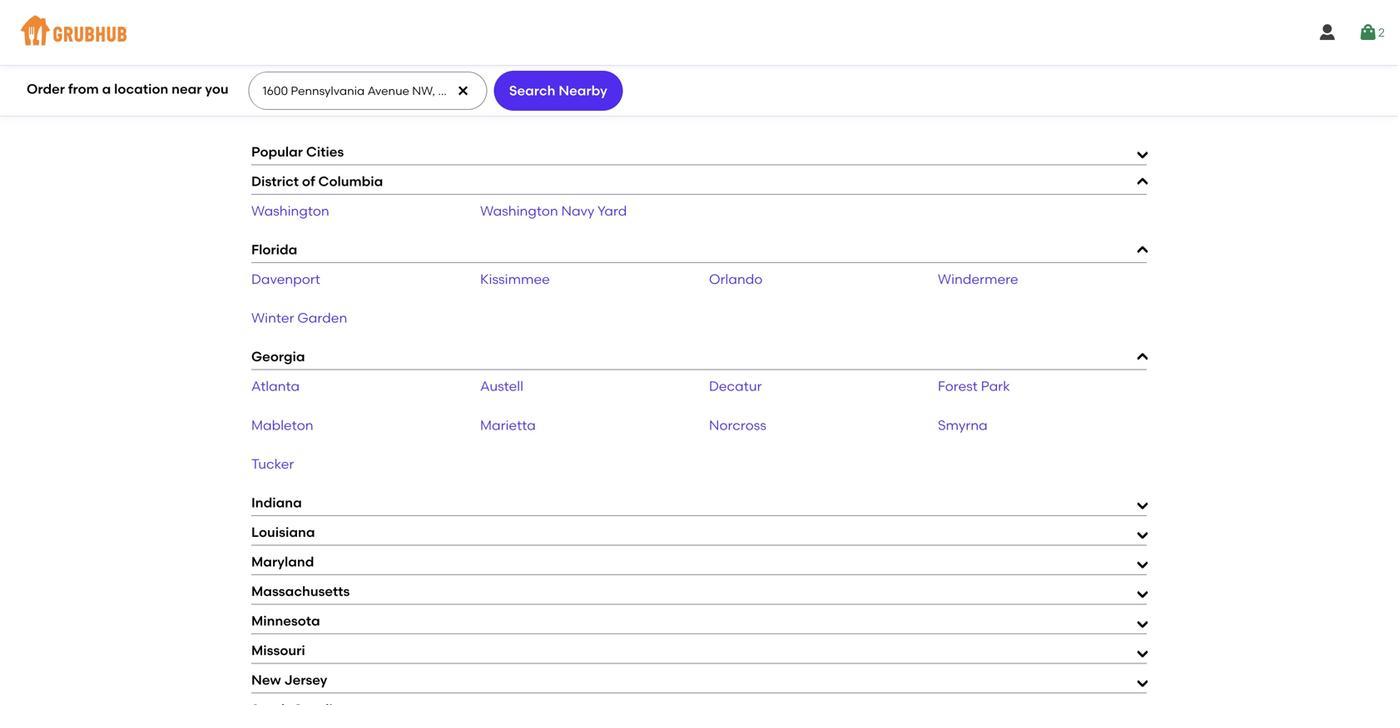 Task type: describe. For each thing, give the bounding box(es) containing it.
popular cities
[[251, 144, 344, 160]]

Search Address search field
[[249, 72, 486, 109]]

you
[[205, 81, 229, 97]]

winter garden
[[251, 310, 347, 326]]

atlanta link
[[251, 378, 300, 394]]

of
[[302, 173, 315, 189]]

near
[[172, 81, 202, 97]]

austell link
[[480, 378, 524, 394]]

norcross link
[[709, 417, 767, 433]]

washington for washington link
[[251, 203, 329, 219]]

missouri
[[251, 642, 305, 658]]

forest park link
[[938, 378, 1010, 394]]

mableton
[[251, 417, 313, 433]]

smyrna
[[938, 417, 988, 433]]

1 vertical spatial svg image
[[456, 84, 470, 97]]

minnesota
[[251, 613, 320, 629]]

georgia
[[251, 349, 305, 365]]

main navigation navigation
[[0, 0, 1399, 65]]

decatur link
[[709, 378, 762, 394]]

davenport
[[251, 271, 320, 287]]

nearby
[[559, 82, 608, 99]]

2 button
[[1359, 17, 1385, 47]]

park
[[981, 378, 1010, 394]]

search nearby button
[[494, 71, 623, 111]]

from
[[68, 81, 99, 97]]

search
[[509, 82, 556, 99]]

smyrna link
[[938, 417, 988, 433]]

tucker link
[[251, 456, 294, 472]]

location
[[114, 81, 168, 97]]

marietta link
[[480, 417, 536, 433]]

a
[[102, 81, 111, 97]]

washington for washington navy yard
[[480, 203, 558, 219]]

tucker
[[251, 456, 294, 472]]

forest park
[[938, 378, 1010, 394]]

columbia
[[318, 173, 383, 189]]

order from a location near you
[[27, 81, 229, 97]]

maryland
[[251, 554, 314, 570]]

washington navy yard link
[[480, 203, 627, 219]]

district
[[251, 173, 299, 189]]

davenport link
[[251, 271, 320, 287]]



Task type: vqa. For each thing, say whether or not it's contained in the screenshot.
G
no



Task type: locate. For each thing, give the bounding box(es) containing it.
washington
[[251, 203, 329, 219], [480, 203, 558, 219]]

washington navy yard
[[480, 203, 627, 219]]

search nearby
[[509, 82, 608, 99]]

order
[[27, 81, 65, 97]]

1 horizontal spatial svg image
[[1318, 22, 1338, 42]]

svg image
[[1359, 22, 1379, 42]]

kissimmee
[[480, 271, 550, 287]]

indiana
[[251, 494, 302, 511]]

windermere
[[938, 271, 1019, 287]]

svg image
[[1318, 22, 1338, 42], [456, 84, 470, 97]]

svg image inside main navigation navigation
[[1318, 22, 1338, 42]]

louisiana
[[251, 524, 315, 540]]

2 washington from the left
[[480, 203, 558, 219]]

decatur
[[709, 378, 762, 394]]

washington left "navy"
[[480, 203, 558, 219]]

0 horizontal spatial washington
[[251, 203, 329, 219]]

winter
[[251, 310, 294, 326]]

winter garden link
[[251, 310, 347, 326]]

washington link
[[251, 203, 329, 219]]

austell
[[480, 378, 524, 394]]

0 horizontal spatial svg image
[[456, 84, 470, 97]]

washington down district
[[251, 203, 329, 219]]

garden
[[298, 310, 347, 326]]

new jersey
[[251, 672, 328, 688]]

1 horizontal spatial washington
[[480, 203, 558, 219]]

svg image left svg image
[[1318, 22, 1338, 42]]

1 washington from the left
[[251, 203, 329, 219]]

cities
[[306, 144, 344, 160]]

popular
[[251, 144, 303, 160]]

mableton link
[[251, 417, 313, 433]]

florida
[[251, 241, 297, 258]]

marietta
[[480, 417, 536, 433]]

orlando link
[[709, 271, 763, 287]]

forest
[[938, 378, 978, 394]]

svg image left search
[[456, 84, 470, 97]]

atlanta
[[251, 378, 300, 394]]

norcross
[[709, 417, 767, 433]]

district of columbia
[[251, 173, 383, 189]]

jersey
[[284, 672, 328, 688]]

2
[[1379, 25, 1385, 39]]

yard
[[598, 203, 627, 219]]

0 vertical spatial svg image
[[1318, 22, 1338, 42]]

kissimmee link
[[480, 271, 550, 287]]

navy
[[561, 203, 595, 219]]

new
[[251, 672, 281, 688]]

massachusetts
[[251, 583, 350, 599]]

windermere link
[[938, 271, 1019, 287]]

orlando
[[709, 271, 763, 287]]



